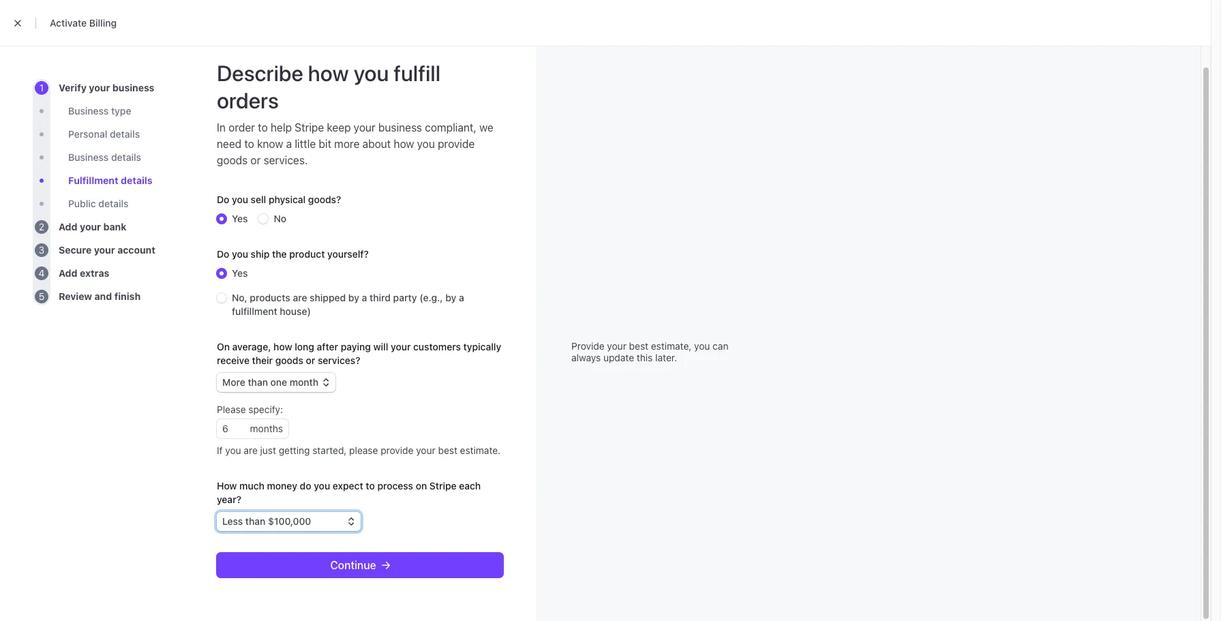 Task type: locate. For each thing, give the bounding box(es) containing it.
to down order
[[244, 138, 254, 150]]

2 vertical spatial how
[[274, 341, 292, 353]]

1 vertical spatial or
[[306, 355, 315, 366]]

your right will in the bottom of the page
[[391, 341, 411, 353]]

business inside 'in order to help stripe keep your business compliant, we need to know a little bit more about how you provide goods or services.'
[[378, 121, 422, 134]]

1 horizontal spatial to
[[258, 121, 268, 134]]

more
[[334, 138, 360, 150]]

business up about on the left
[[378, 121, 422, 134]]

you left can
[[694, 340, 710, 352]]

0 vertical spatial goods
[[217, 154, 248, 166]]

add up the secure
[[59, 221, 77, 233]]

services?
[[318, 355, 360, 366]]

0 horizontal spatial goods
[[217, 154, 248, 166]]

type
[[111, 105, 131, 117]]

later.
[[655, 352, 677, 363]]

details up fulfillment details
[[111, 151, 141, 163]]

0 horizontal spatial a
[[286, 138, 292, 150]]

business inside business type link
[[68, 105, 109, 117]]

1 horizontal spatial or
[[306, 355, 315, 366]]

business for business details
[[68, 151, 109, 163]]

0 vertical spatial business
[[112, 82, 154, 93]]

provide right please
[[381, 445, 414, 456]]

to up know
[[258, 121, 268, 134]]

to right the expect
[[366, 480, 375, 492]]

0 horizontal spatial to
[[244, 138, 254, 150]]

yes
[[232, 213, 248, 224], [232, 267, 248, 279]]

or down know
[[251, 154, 261, 166]]

2 vertical spatial to
[[366, 480, 375, 492]]

business for business type
[[68, 105, 109, 117]]

by right "(e.g.,"
[[445, 292, 456, 303]]

stripe
[[295, 121, 324, 134], [430, 480, 457, 492]]

1 horizontal spatial best
[[629, 340, 649, 352]]

are up house)
[[293, 292, 307, 303]]

stripe up the little
[[295, 121, 324, 134]]

provide down compliant,
[[438, 138, 475, 150]]

business inside business details link
[[68, 151, 109, 163]]

details for fulfillment details
[[121, 175, 153, 186]]

add for add extras
[[59, 267, 77, 279]]

ship
[[251, 248, 270, 260]]

customers
[[413, 341, 461, 353]]

1 horizontal spatial stripe
[[430, 480, 457, 492]]

0 vertical spatial do
[[217, 194, 229, 205]]

0 vertical spatial to
[[258, 121, 268, 134]]

0 horizontal spatial best
[[438, 445, 458, 456]]

0 vertical spatial or
[[251, 154, 261, 166]]

you down compliant,
[[417, 138, 435, 150]]

goods inside 'in order to help stripe keep your business compliant, we need to know a little bit more about how you provide goods or services.'
[[217, 154, 248, 166]]

1 vertical spatial best
[[438, 445, 458, 456]]

1 yes from the top
[[232, 213, 248, 224]]

1 vertical spatial stripe
[[430, 480, 457, 492]]

you left fulfill
[[354, 60, 389, 86]]

0 vertical spatial add
[[59, 221, 77, 233]]

fulfill
[[394, 60, 441, 86]]

long
[[295, 341, 314, 353]]

in order to help stripe keep your business compliant, we need to know a little bit more about how you provide goods or services.
[[217, 121, 494, 166]]

1 business from the top
[[68, 105, 109, 117]]

fulfillment
[[68, 175, 118, 186]]

1 vertical spatial how
[[394, 138, 414, 150]]

1 by from the left
[[348, 292, 359, 303]]

2 business from the top
[[68, 151, 109, 163]]

details down type
[[110, 128, 140, 140]]

2
[[39, 221, 44, 233]]

a right "(e.g.,"
[[459, 292, 464, 303]]

1 vertical spatial goods
[[275, 355, 303, 366]]

on average, how long after paying will your customers typically receive their goods or services?
[[217, 341, 501, 366]]

you left ship
[[232, 248, 248, 260]]

add your bank link
[[59, 220, 127, 234]]

describe
[[217, 60, 303, 86]]

business type
[[68, 105, 131, 117]]

or
[[251, 154, 261, 166], [306, 355, 315, 366]]

how much money do you expect to process on stripe each year?
[[217, 480, 481, 505]]

0 horizontal spatial how
[[274, 341, 292, 353]]

business up type
[[112, 82, 154, 93]]

you right do
[[314, 480, 330, 492]]

best left the later.
[[629, 340, 649, 352]]

physical
[[269, 194, 306, 205]]

stripe right on
[[430, 480, 457, 492]]

on
[[416, 480, 427, 492]]

continue button
[[217, 553, 503, 578]]

add for add your bank
[[59, 221, 77, 233]]

this
[[637, 352, 653, 363]]

0 vertical spatial are
[[293, 292, 307, 303]]

by right shipped
[[348, 292, 359, 303]]

1 vertical spatial to
[[244, 138, 254, 150]]

do for do you ship the product yourself?
[[217, 248, 229, 260]]

verify
[[59, 82, 87, 93]]

their
[[252, 355, 273, 366]]

to
[[258, 121, 268, 134], [244, 138, 254, 150], [366, 480, 375, 492]]

best left estimate.
[[438, 445, 458, 456]]

how up keep
[[308, 60, 349, 86]]

do left sell
[[217, 194, 229, 205]]

business details link
[[68, 151, 141, 164]]

activate billing
[[50, 17, 117, 29]]

verify your business link
[[59, 81, 154, 95]]

goods down long
[[275, 355, 303, 366]]

1 vertical spatial do
[[217, 248, 229, 260]]

0 vertical spatial yes
[[232, 213, 248, 224]]

do for do you sell physical goods?
[[217, 194, 229, 205]]

a inside 'in order to help stripe keep your business compliant, we need to know a little bit more about how you provide goods or services.'
[[286, 138, 292, 150]]

a
[[286, 138, 292, 150], [362, 292, 367, 303], [459, 292, 464, 303]]

paying
[[341, 341, 371, 353]]

your inside 'in order to help stripe keep your business compliant, we need to know a little bit more about how you provide goods or services.'
[[354, 121, 376, 134]]

yes left no
[[232, 213, 248, 224]]

how left long
[[274, 341, 292, 353]]

0 horizontal spatial business
[[112, 82, 154, 93]]

2 add from the top
[[59, 267, 77, 279]]

0 horizontal spatial or
[[251, 154, 261, 166]]

1 horizontal spatial goods
[[275, 355, 303, 366]]

specify:
[[248, 404, 283, 415]]

provide
[[571, 340, 605, 352]]

do left ship
[[217, 248, 229, 260]]

add extras
[[59, 267, 109, 279]]

2 by from the left
[[445, 292, 456, 303]]

you right if
[[225, 445, 241, 456]]

business down personal
[[68, 151, 109, 163]]

1 do from the top
[[217, 194, 229, 205]]

details for business details
[[111, 151, 141, 163]]

details down business details link
[[121, 175, 153, 186]]

1 vertical spatial add
[[59, 267, 77, 279]]

1 vertical spatial are
[[244, 445, 258, 456]]

how right about on the left
[[394, 138, 414, 150]]

services.
[[264, 154, 308, 166]]

1 horizontal spatial by
[[445, 292, 456, 303]]

0 vertical spatial how
[[308, 60, 349, 86]]

business up personal
[[68, 105, 109, 117]]

provide inside 'in order to help stripe keep your business compliant, we need to know a little bit more about how you provide goods or services.'
[[438, 138, 475, 150]]

your right provide
[[607, 340, 627, 352]]

your up extras in the top left of the page
[[94, 244, 115, 256]]

add down the secure
[[59, 267, 77, 279]]

are
[[293, 292, 307, 303], [244, 445, 258, 456]]

describe how you fulfill orders
[[217, 60, 441, 113]]

2 horizontal spatial to
[[366, 480, 375, 492]]

0 vertical spatial business
[[68, 105, 109, 117]]

goods down need
[[217, 154, 248, 166]]

a left third
[[362, 292, 367, 303]]

public details
[[68, 198, 129, 209]]

extras
[[80, 267, 109, 279]]

1 add from the top
[[59, 221, 77, 233]]

details for public details
[[98, 198, 129, 209]]

0 horizontal spatial stripe
[[295, 121, 324, 134]]

yes up no,
[[232, 267, 248, 279]]

are inside provide your best estimate, you can always update this later. element
[[244, 445, 258, 456]]

billing
[[89, 17, 117, 29]]

1 vertical spatial business
[[68, 151, 109, 163]]

1 vertical spatial business
[[378, 121, 422, 134]]

your up business type
[[89, 82, 110, 93]]

please
[[217, 404, 246, 415]]

by
[[348, 292, 359, 303], [445, 292, 456, 303]]

do
[[217, 194, 229, 205], [217, 248, 229, 260]]

how
[[308, 60, 349, 86], [394, 138, 414, 150], [274, 341, 292, 353]]

fulfillment
[[232, 306, 277, 317]]

account
[[117, 244, 155, 256]]

1 horizontal spatial are
[[293, 292, 307, 303]]

verify your business
[[59, 82, 154, 93]]

0 horizontal spatial are
[[244, 445, 258, 456]]

add your bank
[[59, 221, 127, 233]]

1 vertical spatial yes
[[232, 267, 248, 279]]

1 horizontal spatial provide
[[438, 138, 475, 150]]

business
[[68, 105, 109, 117], [68, 151, 109, 163]]

orders
[[217, 87, 279, 113]]

need
[[217, 138, 242, 150]]

if you are just getting started, please provide your best estimate.
[[217, 445, 501, 456]]

your up about on the left
[[354, 121, 376, 134]]

are left the just at left
[[244, 445, 258, 456]]

a left the little
[[286, 138, 292, 150]]

compliant,
[[425, 121, 477, 134]]

1 horizontal spatial business
[[378, 121, 422, 134]]

0 vertical spatial provide
[[438, 138, 475, 150]]

0 vertical spatial stripe
[[295, 121, 324, 134]]

2 do from the top
[[217, 248, 229, 260]]

and
[[94, 291, 112, 302]]

are inside no, products are shipped by a third party (e.g., by a fulfillment house)
[[293, 292, 307, 303]]

personal
[[68, 128, 107, 140]]

0 horizontal spatial by
[[348, 292, 359, 303]]

1 horizontal spatial how
[[308, 60, 349, 86]]

0 vertical spatial best
[[629, 340, 649, 352]]

2 yes from the top
[[232, 267, 248, 279]]

0 horizontal spatial provide
[[381, 445, 414, 456]]

details down fulfillment details link
[[98, 198, 129, 209]]

or inside on average, how long after paying will your customers typically receive their goods or services?
[[306, 355, 315, 366]]

help
[[271, 121, 292, 134]]

keep
[[327, 121, 351, 134]]

provide
[[438, 138, 475, 150], [381, 445, 414, 456]]

or down long
[[306, 355, 315, 366]]

details
[[110, 128, 140, 140], [111, 151, 141, 163], [121, 175, 153, 186], [98, 198, 129, 209]]

house)
[[280, 306, 311, 317]]

goods
[[217, 154, 248, 166], [275, 355, 303, 366]]

2 horizontal spatial how
[[394, 138, 414, 150]]



Task type: vqa. For each thing, say whether or not it's contained in the screenshot.


Task type: describe. For each thing, give the bounding box(es) containing it.
order
[[229, 121, 255, 134]]

started,
[[313, 445, 347, 456]]

personal details
[[68, 128, 140, 140]]

or inside 'in order to help stripe keep your business compliant, we need to know a little bit more about how you provide goods or services.'
[[251, 154, 261, 166]]

you inside 'in order to help stripe keep your business compliant, we need to know a little bit more about how you provide goods or services.'
[[417, 138, 435, 150]]

your inside "link"
[[89, 82, 110, 93]]

1 horizontal spatial a
[[362, 292, 367, 303]]

yes for sell
[[232, 213, 248, 224]]

estimate.
[[460, 445, 501, 456]]

provide your best estimate, you can always update this later.
[[571, 340, 729, 363]]

1 vertical spatial provide
[[381, 445, 414, 456]]

bit
[[319, 138, 331, 150]]

business details
[[68, 151, 141, 163]]

your inside provide your best estimate, you can always update this later.
[[607, 340, 627, 352]]

please specify:
[[217, 404, 283, 415]]

party
[[393, 292, 417, 303]]

public
[[68, 198, 96, 209]]

if
[[217, 445, 223, 456]]

about
[[362, 138, 391, 150]]

after
[[317, 341, 338, 353]]

estimate,
[[651, 340, 692, 352]]

we
[[479, 121, 494, 134]]

best inside provide your best estimate, you can always update this later.
[[629, 340, 649, 352]]

each
[[459, 480, 481, 492]]

months button
[[250, 419, 288, 438]]

business type link
[[68, 104, 131, 118]]

secure your account
[[59, 244, 155, 256]]

finish
[[114, 291, 141, 302]]

fulfillment details
[[68, 175, 153, 186]]

typically
[[463, 341, 501, 353]]

you inside how much money do you expect to process on stripe each year?
[[314, 480, 330, 492]]

no, products are shipped by a third party (e.g., by a fulfillment house)
[[232, 292, 464, 317]]

third
[[370, 292, 391, 303]]

on
[[217, 341, 230, 353]]

2 horizontal spatial a
[[459, 292, 464, 303]]

receive
[[217, 355, 250, 366]]

just
[[260, 445, 276, 456]]

how inside describe how you fulfill orders
[[308, 60, 349, 86]]

review and finish
[[59, 291, 141, 302]]

do you sell physical goods?
[[217, 194, 341, 205]]

please
[[349, 445, 378, 456]]

expect
[[333, 480, 363, 492]]

activate
[[50, 17, 87, 29]]

yes for ship
[[232, 267, 248, 279]]

how
[[217, 480, 237, 492]]

5
[[39, 291, 44, 302]]

you inside describe how you fulfill orders
[[354, 60, 389, 86]]

do
[[300, 480, 311, 492]]

yourself?
[[327, 248, 369, 260]]

update
[[603, 352, 634, 363]]

months
[[250, 423, 283, 434]]

to inside how much money do you expect to process on stripe each year?
[[366, 480, 375, 492]]

how inside 'in order to help stripe keep your business compliant, we need to know a little bit more about how you provide goods or services.'
[[394, 138, 414, 150]]

review
[[59, 291, 92, 302]]

continue
[[330, 559, 376, 571]]

4
[[39, 267, 45, 279]]

provide your best estimate, you can always update this later. element
[[206, 327, 742, 468]]

public details link
[[68, 197, 129, 211]]

details for personal details
[[110, 128, 140, 140]]

how inside on average, how long after paying will your customers typically receive their goods or services?
[[274, 341, 292, 353]]

shipped
[[310, 292, 346, 303]]

review and finish link
[[59, 290, 141, 303]]

bank
[[103, 221, 127, 233]]

are for you
[[244, 445, 258, 456]]

business inside "link"
[[112, 82, 154, 93]]

goods inside on average, how long after paying will your customers typically receive their goods or services?
[[275, 355, 303, 366]]

little
[[295, 138, 316, 150]]

sell
[[251, 194, 266, 205]]

you left sell
[[232, 194, 248, 205]]

do you ship the product yourself?
[[217, 248, 369, 260]]

money
[[267, 480, 297, 492]]

stripe inside how much money do you expect to process on stripe each year?
[[430, 480, 457, 492]]

your up on
[[416, 445, 436, 456]]

can
[[713, 340, 729, 352]]

(e.g.,
[[420, 292, 443, 303]]

you inside provide your best estimate, you can always update this later.
[[694, 340, 710, 352]]

no
[[274, 213, 287, 224]]

products
[[250, 292, 290, 303]]

stripe inside 'in order to help stripe keep your business compliant, we need to know a little bit more about how you provide goods or services.'
[[295, 121, 324, 134]]

add extras link
[[59, 267, 109, 280]]

2 text field
[[217, 419, 250, 438]]

are for products
[[293, 292, 307, 303]]

in
[[217, 121, 226, 134]]

always
[[571, 352, 601, 363]]

your down the public details link
[[80, 221, 101, 233]]

secure
[[59, 244, 92, 256]]

personal details link
[[68, 128, 140, 141]]

secure your account link
[[59, 243, 155, 257]]

fulfillment details link
[[68, 174, 153, 188]]

know
[[257, 138, 283, 150]]

will
[[373, 341, 388, 353]]

getting
[[279, 445, 310, 456]]

svg image
[[382, 561, 390, 570]]

your inside on average, how long after paying will your customers typically receive their goods or services?
[[391, 341, 411, 353]]

average,
[[232, 341, 271, 353]]

the
[[272, 248, 287, 260]]



